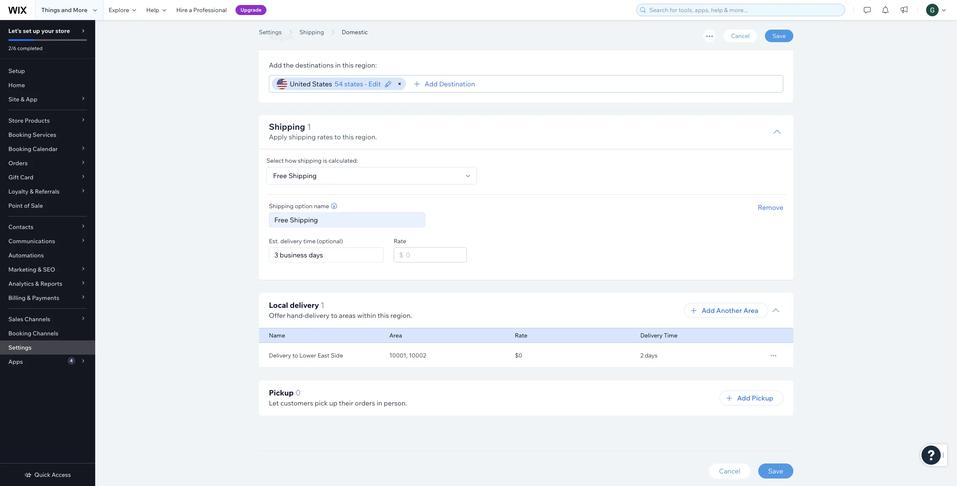 Task type: describe. For each thing, give the bounding box(es) containing it.
site & app button
[[0, 92, 95, 107]]

marketing
[[8, 266, 36, 274]]

1 inside local delivery 1 offer hand-delivery to areas within this region.
[[321, 301, 325, 311]]

add destination
[[425, 80, 475, 88]]

set
[[23, 27, 31, 35]]

booking channels link
[[0, 327, 95, 341]]

hire a professional link
[[171, 0, 232, 20]]

billing
[[8, 294, 26, 302]]

shipping inside shipping 1 apply shipping rates to this region.
[[289, 133, 316, 141]]

card
[[20, 174, 33, 181]]

orders
[[355, 400, 375, 408]]

add for add another area
[[702, 307, 715, 315]]

help button
[[141, 0, 171, 20]]

loyalty & referrals
[[8, 188, 60, 195]]

in inside pickup 0 let customers pick up their orders in person.
[[377, 400, 382, 408]]

upgrade button
[[236, 5, 267, 15]]

arrow up outline image
[[773, 128, 782, 136]]

delivery time
[[641, 332, 678, 340]]

store
[[8, 117, 23, 124]]

region
[[269, 32, 294, 42]]

gift card button
[[0, 170, 95, 185]]

region. inside local delivery 1 offer hand-delivery to areas within this region.
[[391, 312, 412, 320]]

1 horizontal spatial domestic
[[342, 28, 368, 36]]

add destination button
[[412, 79, 475, 89]]

channels for booking channels
[[33, 330, 58, 338]]

point
[[8, 202, 23, 210]]

shipping for option
[[269, 203, 294, 210]]

region. inside shipping 1 apply shipping rates to this region.
[[355, 133, 377, 141]]

up inside the sidebar element
[[33, 27, 40, 35]]

booking channels
[[8, 330, 58, 338]]

remove
[[758, 204, 784, 212]]

orders button
[[0, 156, 95, 170]]

hire
[[176, 6, 188, 14]]

0 vertical spatial shipping
[[300, 28, 324, 36]]

delivery for delivery time
[[641, 332, 663, 340]]

sales channels button
[[0, 312, 95, 327]]

is
[[323, 157, 327, 165]]

destination
[[439, 80, 475, 88]]

booking calendar button
[[0, 142, 95, 156]]

delivery for 1
[[290, 301, 319, 311]]

rates
[[317, 133, 333, 141]]

delivery for time
[[280, 238, 302, 245]]

save for the topmost the save button
[[773, 32, 786, 40]]

booking services link
[[0, 128, 95, 142]]

communications button
[[0, 234, 95, 249]]

things
[[41, 6, 60, 14]]

let's set up your store
[[8, 27, 70, 35]]

analytics & reports button
[[0, 277, 95, 291]]

time
[[664, 332, 678, 340]]

0 vertical spatial cancel button
[[724, 30, 758, 42]]

store
[[55, 27, 70, 35]]

add for add pickup
[[737, 394, 751, 403]]

name
[[269, 332, 285, 340]]

communications
[[8, 238, 55, 245]]

select
[[267, 157, 284, 165]]

54
[[335, 80, 343, 88]]

time
[[303, 238, 316, 245]]

areas
[[339, 312, 356, 320]]

home
[[8, 81, 25, 89]]

app
[[26, 96, 37, 103]]

remove button
[[758, 203, 784, 213]]

e.g., Standard Shipping field
[[272, 213, 422, 227]]

hire a professional
[[176, 6, 227, 14]]

0 horizontal spatial rate
[[394, 238, 406, 245]]

person.
[[384, 400, 407, 408]]

of
[[24, 202, 30, 210]]

pickup inside 'button'
[[752, 394, 774, 403]]

54 states  - edit button
[[335, 79, 394, 89]]

gift card
[[8, 174, 33, 181]]

store products
[[8, 117, 50, 124]]

& for loyalty
[[30, 188, 34, 195]]

point of sale
[[8, 202, 43, 210]]

a
[[189, 6, 192, 14]]

pick
[[315, 400, 328, 408]]

est. delivery time (optional)
[[269, 238, 343, 245]]

e.g., 3 - 5 business days field
[[272, 248, 381, 262]]

delivery for delivery to lower east side
[[269, 352, 291, 360]]

2 days
[[641, 352, 658, 360]]

add for add destination
[[425, 80, 438, 88]]

cancel for the bottom the cancel 'button'
[[719, 468, 741, 476]]

(optional)
[[317, 238, 343, 245]]

0 horizontal spatial in
[[335, 61, 341, 69]]

add for add the destinations in this region:
[[269, 61, 282, 69]]

days
[[645, 352, 658, 360]]

east
[[318, 352, 329, 360]]

apply
[[269, 133, 287, 141]]

calculated:
[[329, 157, 358, 165]]

-
[[365, 80, 367, 88]]

side
[[331, 352, 343, 360]]

pickup inside pickup 0 let customers pick up their orders in person.
[[269, 389, 294, 398]]

sales channels
[[8, 316, 50, 323]]

referrals
[[35, 188, 60, 195]]

setup link
[[0, 64, 95, 78]]

products
[[25, 117, 50, 124]]

reports
[[40, 280, 62, 288]]

contacts button
[[0, 220, 95, 234]]

billing & payments button
[[0, 291, 95, 305]]

things and more
[[41, 6, 87, 14]]



Task type: vqa. For each thing, say whether or not it's contained in the screenshot.
search to the left
no



Task type: locate. For each thing, give the bounding box(es) containing it.
delivery right est.
[[280, 238, 302, 245]]

area inside button
[[744, 307, 759, 315]]

1 horizontal spatial delivery
[[641, 332, 663, 340]]

channels inside "link"
[[33, 330, 58, 338]]

explore
[[109, 6, 129, 14]]

1 vertical spatial channels
[[33, 330, 58, 338]]

in up 54
[[335, 61, 341, 69]]

within
[[357, 312, 376, 320]]

quick
[[34, 472, 50, 479]]

0 vertical spatial channels
[[25, 316, 50, 323]]

1 vertical spatial shipping
[[269, 122, 305, 132]]

10002
[[409, 352, 426, 360]]

54 states  - edit
[[335, 80, 381, 88]]

local delivery 1 offer hand-delivery to areas within this region.
[[269, 301, 412, 320]]

1 horizontal spatial settings
[[259, 28, 282, 36]]

0 vertical spatial delivery
[[641, 332, 663, 340]]

& for marketing
[[38, 266, 42, 274]]

1 vertical spatial region.
[[391, 312, 412, 320]]

shipping option name
[[269, 203, 329, 210]]

add pickup button
[[720, 391, 784, 406]]

booking for booking channels
[[8, 330, 31, 338]]

sales
[[8, 316, 23, 323]]

0 vertical spatial cancel
[[731, 32, 750, 40]]

0 vertical spatial save
[[773, 32, 786, 40]]

& for site
[[21, 96, 24, 103]]

& for billing
[[27, 294, 31, 302]]

states
[[344, 80, 363, 88]]

& inside dropdown button
[[21, 96, 24, 103]]

in right orders
[[377, 400, 382, 408]]

4
[[70, 358, 73, 364]]

to
[[335, 133, 341, 141], [331, 312, 338, 320], [293, 352, 298, 360]]

marketing & seo
[[8, 266, 55, 274]]

shipping inside shipping 1 apply shipping rates to this region.
[[269, 122, 305, 132]]

1 vertical spatial to
[[331, 312, 338, 320]]

0 horizontal spatial settings
[[8, 344, 32, 352]]

0 vertical spatial region.
[[355, 133, 377, 141]]

setup
[[8, 67, 25, 75]]

2 vertical spatial shipping
[[269, 203, 294, 210]]

automations link
[[0, 249, 95, 263]]

shipping 1 apply shipping rates to this region.
[[269, 122, 377, 141]]

est.
[[269, 238, 279, 245]]

settings link down booking channels
[[0, 341, 95, 355]]

quick access
[[34, 472, 71, 479]]

offer
[[269, 312, 286, 320]]

united states
[[290, 80, 332, 88]]

1 vertical spatial 1
[[321, 301, 325, 311]]

1 vertical spatial this
[[343, 133, 354, 141]]

domestic
[[259, 18, 327, 37], [342, 28, 368, 36]]

analytics
[[8, 280, 34, 288]]

pickup 0 let customers pick up their orders in person.
[[269, 389, 407, 408]]

settings link down upgrade button
[[255, 28, 286, 36]]

0 vertical spatial delivery
[[280, 238, 302, 245]]

local
[[269, 301, 288, 311]]

shipping link
[[295, 28, 328, 36]]

hand-
[[287, 312, 305, 320]]

cancel button
[[724, 30, 758, 42], [709, 464, 751, 479]]

shipping left is
[[298, 157, 322, 165]]

delivery left time
[[641, 332, 663, 340]]

how
[[285, 157, 297, 165]]

1 horizontal spatial pickup
[[752, 394, 774, 403]]

to left areas
[[331, 312, 338, 320]]

0 field
[[403, 248, 464, 262]]

home link
[[0, 78, 95, 92]]

& left reports
[[35, 280, 39, 288]]

& for analytics
[[35, 280, 39, 288]]

Search for tools, apps, help & more... field
[[647, 4, 843, 16]]

1 vertical spatial cancel
[[719, 468, 741, 476]]

2 booking from the top
[[8, 145, 31, 153]]

1 horizontal spatial area
[[744, 307, 759, 315]]

the
[[283, 61, 294, 69]]

to inside local delivery 1 offer hand-delivery to areas within this region.
[[331, 312, 338, 320]]

rate up $
[[394, 238, 406, 245]]

0
[[296, 389, 301, 398]]

to inside shipping 1 apply shipping rates to this region.
[[335, 133, 341, 141]]

booking up orders on the top
[[8, 145, 31, 153]]

help
[[146, 6, 159, 14]]

1 horizontal spatial in
[[377, 400, 382, 408]]

2 vertical spatial this
[[378, 312, 389, 320]]

sidebar element
[[0, 20, 95, 487]]

settings inside the sidebar element
[[8, 344, 32, 352]]

select how shipping is calculated:
[[267, 157, 358, 165]]

channels inside dropdown button
[[25, 316, 50, 323]]

0 vertical spatial area
[[744, 307, 759, 315]]

marketing & seo button
[[0, 263, 95, 277]]

shipping
[[289, 133, 316, 141], [298, 157, 322, 165]]

to left lower
[[293, 352, 298, 360]]

add inside 'button'
[[737, 394, 751, 403]]

rate
[[394, 238, 406, 245], [515, 332, 528, 340]]

1 vertical spatial shipping
[[298, 157, 322, 165]]

0 vertical spatial save button
[[765, 30, 794, 42]]

cancel for the topmost the cancel 'button'
[[731, 32, 750, 40]]

payments
[[32, 294, 59, 302]]

& right loyalty
[[30, 188, 34, 195]]

delivery left areas
[[305, 312, 330, 320]]

$0
[[515, 352, 522, 360]]

region. up "calculated:" on the left of the page
[[355, 133, 377, 141]]

0 vertical spatial in
[[335, 61, 341, 69]]

booking inside booking calendar 'dropdown button'
[[8, 145, 31, 153]]

region. right within
[[391, 312, 412, 320]]

delivery down the name
[[269, 352, 291, 360]]

1 vertical spatial delivery
[[269, 352, 291, 360]]

0 horizontal spatial delivery
[[269, 352, 291, 360]]

channels for sales channels
[[25, 316, 50, 323]]

domestic up the the
[[259, 18, 327, 37]]

&
[[21, 96, 24, 103], [30, 188, 34, 195], [38, 266, 42, 274], [35, 280, 39, 288], [27, 294, 31, 302]]

booking inside "booking channels" "link"
[[8, 330, 31, 338]]

region.
[[355, 133, 377, 141], [391, 312, 412, 320]]

0 vertical spatial rate
[[394, 238, 406, 245]]

up
[[33, 27, 40, 35], [329, 400, 338, 408]]

save
[[773, 32, 786, 40], [768, 468, 784, 476]]

area up "10001,"
[[390, 332, 402, 340]]

0 horizontal spatial up
[[33, 27, 40, 35]]

0 horizontal spatial 1
[[307, 122, 311, 132]]

settings up apps
[[8, 344, 32, 352]]

None field
[[478, 76, 779, 92], [271, 168, 463, 184], [478, 76, 779, 92], [271, 168, 463, 184]]

2 vertical spatial to
[[293, 352, 298, 360]]

channels down sales channels dropdown button
[[33, 330, 58, 338]]

1 vertical spatial settings link
[[0, 341, 95, 355]]

& inside dropdown button
[[35, 280, 39, 288]]

0 horizontal spatial pickup
[[269, 389, 294, 398]]

shipping left rates
[[289, 133, 316, 141]]

0 vertical spatial settings link
[[255, 28, 286, 36]]

2
[[641, 352, 644, 360]]

save button
[[765, 30, 794, 42], [758, 464, 794, 479]]

shipping left option
[[269, 203, 294, 210]]

option
[[295, 203, 313, 210]]

shipping up the apply
[[269, 122, 305, 132]]

delivery
[[641, 332, 663, 340], [269, 352, 291, 360]]

1 inside shipping 1 apply shipping rates to this region.
[[307, 122, 311, 132]]

1 vertical spatial delivery
[[290, 301, 319, 311]]

up right set at the left top of the page
[[33, 27, 40, 35]]

0 horizontal spatial region.
[[355, 133, 377, 141]]

1 vertical spatial save
[[768, 468, 784, 476]]

settings down upgrade button
[[259, 28, 282, 36]]

1 horizontal spatial region.
[[391, 312, 412, 320]]

0 vertical spatial to
[[335, 133, 341, 141]]

delivery up hand-
[[290, 301, 319, 311]]

2/6 completed
[[8, 45, 43, 51]]

1 vertical spatial booking
[[8, 145, 31, 153]]

1 vertical spatial save button
[[758, 464, 794, 479]]

2 vertical spatial delivery
[[305, 312, 330, 320]]

1 vertical spatial in
[[377, 400, 382, 408]]

booking for booking services
[[8, 131, 31, 139]]

booking for booking calendar
[[8, 145, 31, 153]]

10001,
[[390, 352, 408, 360]]

site
[[8, 96, 19, 103]]

booking calendar
[[8, 145, 58, 153]]

up right "pick"
[[329, 400, 338, 408]]

1 booking from the top
[[8, 131, 31, 139]]

1 horizontal spatial 1
[[321, 301, 325, 311]]

$
[[399, 251, 403, 260]]

1 vertical spatial up
[[329, 400, 338, 408]]

1 horizontal spatial settings link
[[255, 28, 286, 36]]

booking down the sales
[[8, 330, 31, 338]]

this left region:
[[342, 61, 354, 69]]

let's
[[8, 27, 22, 35]]

gift
[[8, 174, 19, 181]]

your
[[41, 27, 54, 35]]

customers
[[280, 400, 313, 408]]

1 vertical spatial rate
[[515, 332, 528, 340]]

domestic up region:
[[342, 28, 368, 36]]

add
[[269, 61, 282, 69], [425, 80, 438, 88], [702, 307, 715, 315], [737, 394, 751, 403]]

pickup
[[269, 389, 294, 398], [752, 394, 774, 403]]

area right another
[[744, 307, 759, 315]]

destinations
[[295, 61, 334, 69]]

channels
[[25, 316, 50, 323], [33, 330, 58, 338]]

1 vertical spatial cancel button
[[709, 464, 751, 479]]

services
[[33, 131, 56, 139]]

region:
[[355, 61, 377, 69]]

0 vertical spatial up
[[33, 27, 40, 35]]

1 vertical spatial settings
[[8, 344, 32, 352]]

add another area
[[702, 307, 759, 315]]

seo
[[43, 266, 55, 274]]

upgrade
[[241, 7, 262, 13]]

booking services
[[8, 131, 56, 139]]

area
[[744, 307, 759, 315], [390, 332, 402, 340]]

3 booking from the top
[[8, 330, 31, 338]]

this inside local delivery 1 offer hand-delivery to areas within this region.
[[378, 312, 389, 320]]

& inside popup button
[[27, 294, 31, 302]]

up inside pickup 0 let customers pick up their orders in person.
[[329, 400, 338, 408]]

0 vertical spatial this
[[342, 61, 354, 69]]

this right rates
[[343, 133, 354, 141]]

this right within
[[378, 312, 389, 320]]

2 vertical spatial booking
[[8, 330, 31, 338]]

0 vertical spatial shipping
[[289, 133, 316, 141]]

0 horizontal spatial area
[[390, 332, 402, 340]]

settings link
[[255, 28, 286, 36], [0, 341, 95, 355]]

add pickup
[[737, 394, 774, 403]]

rate up $0
[[515, 332, 528, 340]]

& left seo
[[38, 266, 42, 274]]

access
[[52, 472, 71, 479]]

booking down store at the left of the page
[[8, 131, 31, 139]]

channels up booking channels
[[25, 316, 50, 323]]

0 horizontal spatial domestic
[[259, 18, 327, 37]]

this inside shipping 1 apply shipping rates to this region.
[[343, 133, 354, 141]]

edit
[[369, 80, 381, 88]]

calendar
[[33, 145, 58, 153]]

0 vertical spatial 1
[[307, 122, 311, 132]]

0 horizontal spatial settings link
[[0, 341, 95, 355]]

1 horizontal spatial up
[[329, 400, 338, 408]]

to right rates
[[335, 133, 341, 141]]

add another area button
[[684, 303, 769, 318]]

0 vertical spatial settings
[[259, 28, 282, 36]]

sale
[[31, 202, 43, 210]]

0 vertical spatial booking
[[8, 131, 31, 139]]

settings
[[259, 28, 282, 36], [8, 344, 32, 352]]

& right 'billing'
[[27, 294, 31, 302]]

& right site
[[21, 96, 24, 103]]

1 vertical spatial area
[[390, 332, 402, 340]]

professional
[[193, 6, 227, 14]]

shipping right the region
[[300, 28, 324, 36]]

loyalty
[[8, 188, 28, 195]]

more
[[73, 6, 87, 14]]

save for the save button to the bottom
[[768, 468, 784, 476]]

1 horizontal spatial rate
[[515, 332, 528, 340]]

shipping for 1
[[269, 122, 305, 132]]



